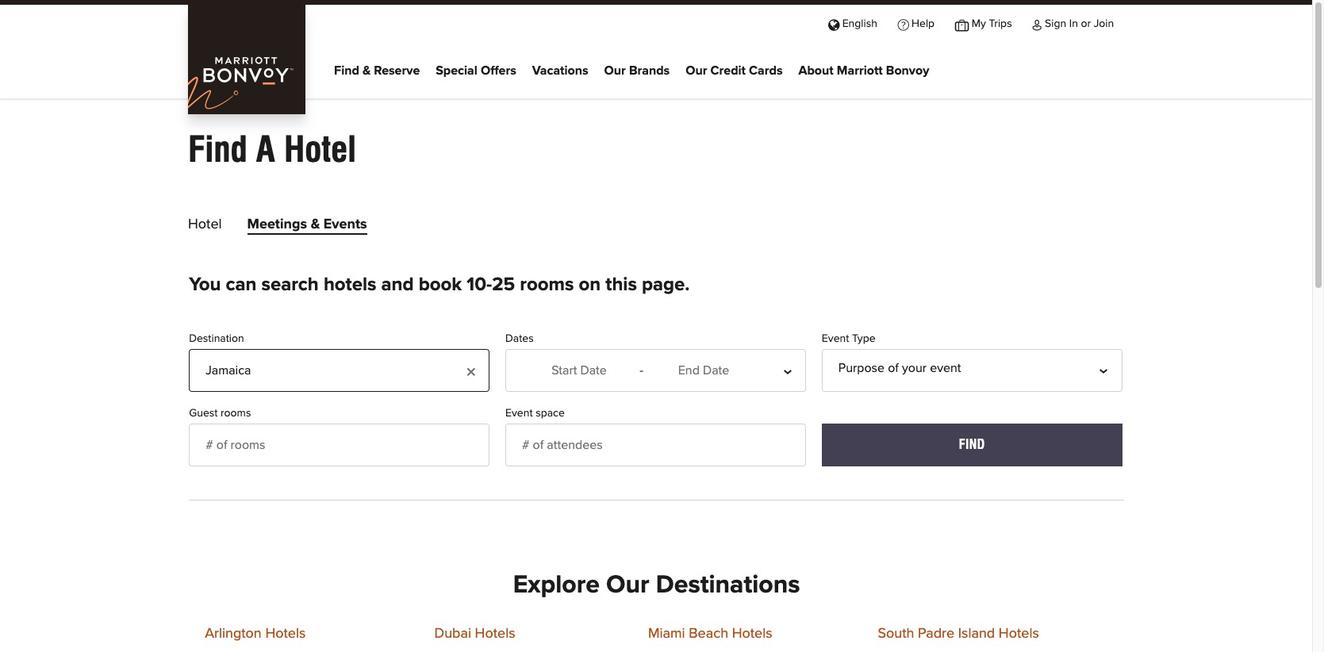 Task type: vqa. For each thing, say whether or not it's contained in the screenshot.
MEETINGS & EVENTS link
yes



Task type: locate. For each thing, give the bounding box(es) containing it.
a
[[256, 129, 275, 170]]

english
[[843, 18, 878, 29]]

hotel link
[[188, 218, 222, 238]]

hotel right a
[[284, 129, 356, 170]]

our left credit
[[686, 64, 708, 77]]

account image
[[1033, 18, 1043, 29]]

special offers link
[[436, 59, 517, 83]]

help link
[[888, 5, 945, 41]]

english link
[[819, 5, 888, 41]]

0 vertical spatial &
[[363, 64, 371, 77]]

1 horizontal spatial find
[[334, 64, 359, 77]]

credit
[[711, 64, 746, 77]]

destination
[[189, 333, 244, 345]]

miami beach hotels
[[649, 627, 773, 641]]

our credit cards
[[686, 64, 783, 77]]

25
[[492, 275, 515, 295]]

hotels right island
[[999, 627, 1040, 641]]

rooms right guest
[[221, 408, 251, 419]]

bonvoy
[[887, 64, 930, 77]]

marriott
[[837, 64, 883, 77]]

find left 'reserve'
[[334, 64, 359, 77]]

0 vertical spatial event
[[822, 333, 850, 345]]

& left 'reserve'
[[363, 64, 371, 77]]

hotels right the "dubai"
[[475, 627, 516, 641]]

1 horizontal spatial hotel
[[284, 129, 356, 170]]

event type
[[822, 333, 876, 345]]

globe image
[[829, 18, 840, 29]]

destinations
[[656, 573, 801, 599]]

in
[[1070, 18, 1079, 29]]

find for find & reserve
[[334, 64, 359, 77]]

&
[[363, 64, 371, 77], [311, 218, 320, 232]]

explore
[[513, 573, 600, 599]]

book
[[419, 275, 462, 295]]

hotel
[[284, 129, 356, 170], [188, 218, 222, 232]]

hotels right beach
[[732, 627, 773, 641]]

page.
[[642, 275, 690, 295]]

rooms
[[520, 275, 574, 295], [221, 408, 251, 419]]

1 vertical spatial event
[[506, 408, 533, 419]]

join
[[1094, 18, 1115, 29]]

padre
[[919, 627, 955, 641]]

help image
[[898, 18, 909, 29]]

island
[[959, 627, 996, 641]]

0 horizontal spatial find
[[188, 129, 248, 170]]

1 horizontal spatial rooms
[[520, 275, 574, 295]]

clear image
[[461, 352, 474, 372]]

1 vertical spatial find
[[188, 129, 248, 170]]

our
[[605, 64, 626, 77], [686, 64, 708, 77], [607, 573, 650, 599]]

purpose
[[839, 362, 885, 375]]

guest
[[189, 408, 218, 419]]

1 horizontal spatial &
[[363, 64, 371, 77]]

& left events
[[311, 218, 320, 232]]

find for find a hotel
[[188, 129, 248, 170]]

hotel up you
[[188, 218, 222, 232]]

arlington hotels
[[205, 627, 306, 641]]

sign in or join link
[[1023, 5, 1125, 41]]

0 vertical spatial find
[[334, 64, 359, 77]]

explore our destinations
[[513, 573, 801, 599]]

0 vertical spatial rooms
[[520, 275, 574, 295]]

1 horizontal spatial event
[[822, 333, 850, 345]]

sign in or join
[[1046, 18, 1115, 29]]

about marriott bonvoy
[[799, 64, 930, 77]]

event left space
[[506, 408, 533, 419]]

my trips
[[972, 18, 1013, 29]]

event
[[822, 333, 850, 345], [506, 408, 533, 419]]

Guest rooms text field
[[189, 424, 490, 467]]

& for events
[[311, 218, 320, 232]]

special offers
[[436, 64, 517, 77]]

find a hotel
[[188, 129, 356, 170]]

miami beach hotels link
[[649, 627, 773, 641]]

hotels right arlington
[[265, 627, 306, 641]]

0 horizontal spatial hotel
[[188, 218, 222, 232]]

1 vertical spatial rooms
[[221, 408, 251, 419]]

find & reserve
[[334, 64, 420, 77]]

meetings & events
[[247, 218, 367, 232]]

events
[[324, 218, 367, 232]]

1 vertical spatial &
[[311, 218, 320, 232]]

find
[[334, 64, 359, 77], [188, 129, 248, 170]]

offers
[[481, 64, 517, 77]]

our left brands
[[605, 64, 626, 77]]

None submit
[[822, 424, 1123, 467]]

event left type
[[822, 333, 850, 345]]

help
[[912, 18, 935, 29]]

our credit cards link
[[686, 59, 783, 83]]

meetings
[[247, 218, 307, 232]]

trips
[[990, 18, 1013, 29]]

sign
[[1046, 18, 1067, 29]]

0 horizontal spatial event
[[506, 408, 533, 419]]

find left a
[[188, 129, 248, 170]]

0 horizontal spatial &
[[311, 218, 320, 232]]

hotels
[[265, 627, 306, 641], [475, 627, 516, 641], [732, 627, 773, 641], [999, 627, 1040, 641]]

reserve
[[374, 64, 420, 77]]

rooms left on in the left of the page
[[520, 275, 574, 295]]



Task type: describe. For each thing, give the bounding box(es) containing it.
this
[[606, 275, 637, 295]]

brands
[[629, 64, 670, 77]]

about marriott bonvoy link
[[799, 59, 930, 83]]

event for event space
[[506, 408, 533, 419]]

my
[[972, 18, 987, 29]]

cards
[[749, 64, 783, 77]]

event space
[[506, 408, 565, 419]]

your
[[903, 362, 927, 375]]

special
[[436, 64, 478, 77]]

type
[[853, 333, 876, 345]]

3 hotels from the left
[[732, 627, 773, 641]]

our up miami
[[607, 573, 650, 599]]

dates
[[506, 333, 534, 345]]

Start Date text field
[[522, 360, 637, 382]]

1 hotels from the left
[[265, 627, 306, 641]]

our brands
[[605, 64, 670, 77]]

hotels
[[324, 275, 377, 295]]

dubai hotels link
[[435, 627, 516, 641]]

1 vertical spatial hotel
[[188, 218, 222, 232]]

meetings & events link
[[247, 218, 367, 238]]

or
[[1082, 18, 1092, 29]]

Destination text field
[[189, 349, 490, 392]]

of
[[888, 362, 899, 375]]

you can search hotels and book 10-25 rooms on this page.
[[189, 275, 690, 295]]

& for reserve
[[363, 64, 371, 77]]

End Date text field
[[647, 360, 761, 382]]

our for our brands
[[605, 64, 626, 77]]

dubai hotels
[[435, 627, 516, 641]]

on
[[579, 275, 601, 295]]

you
[[189, 275, 221, 295]]

-
[[640, 364, 644, 377]]

event for event type
[[822, 333, 850, 345]]

suitcase image
[[956, 18, 969, 29]]

0 vertical spatial hotel
[[284, 129, 356, 170]]

10-
[[467, 275, 492, 295]]

dubai
[[435, 627, 472, 641]]

and
[[382, 275, 414, 295]]

miami
[[649, 627, 686, 641]]

my trips link
[[945, 5, 1023, 41]]

guest rooms
[[189, 408, 251, 419]]

2 hotels from the left
[[475, 627, 516, 641]]

4 hotels from the left
[[999, 627, 1040, 641]]

about
[[799, 64, 834, 77]]

find & reserve link
[[334, 59, 420, 83]]

can
[[226, 275, 257, 295]]

event
[[931, 362, 962, 375]]

south padre island hotels link
[[878, 627, 1040, 641]]

arlington
[[205, 627, 262, 641]]

vacations
[[533, 64, 589, 77]]

south
[[878, 627, 915, 641]]

arlington hotels link
[[205, 627, 306, 641]]

purpose of your event
[[839, 362, 962, 375]]

our for our credit cards
[[686, 64, 708, 77]]

space
[[536, 408, 565, 419]]

search
[[262, 275, 319, 295]]

south padre island hotels
[[878, 627, 1040, 641]]

0 horizontal spatial rooms
[[221, 408, 251, 419]]

vacations link
[[533, 59, 589, 83]]

beach
[[689, 627, 729, 641]]

Event space text field
[[506, 424, 806, 467]]

our brands link
[[605, 59, 670, 83]]

arrow down image
[[794, 365, 806, 378]]



